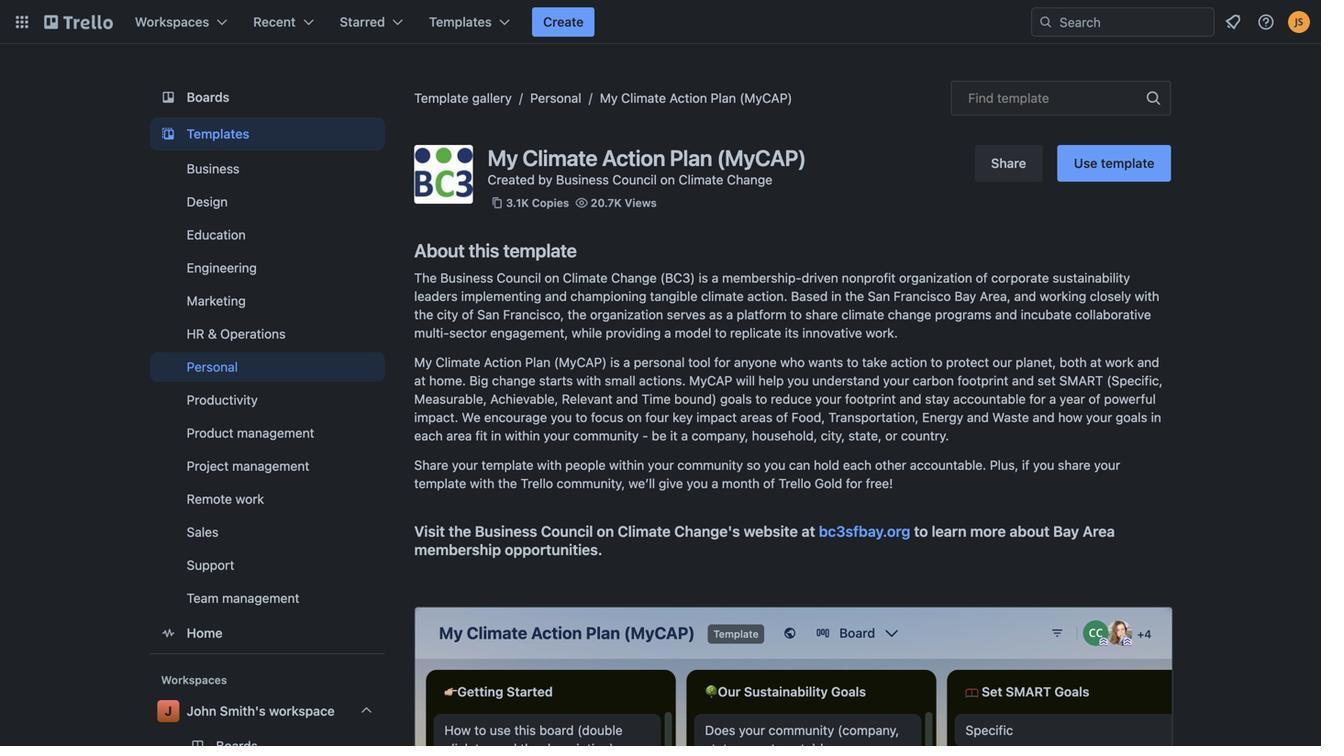 Task type: describe. For each thing, give the bounding box(es) containing it.
closely
[[1090, 289, 1132, 304]]

model
[[675, 325, 712, 341]]

planet,
[[1016, 355, 1057, 370]]

the inside share your template with people within your community so you can hold each other accountable. plus, if you share your template with the trello community, we'll give you a month of trello gold for free!
[[498, 476, 517, 491]]

more
[[971, 523, 1006, 540]]

year
[[1060, 391, 1086, 407]]

to up carbon
[[931, 355, 943, 370]]

john smith (johnsmith38824343) image
[[1289, 11, 1311, 33]]

0 horizontal spatial personal
[[187, 359, 238, 374]]

you right if
[[1034, 458, 1055, 473]]

recent button
[[242, 7, 325, 37]]

workspace
[[269, 704, 335, 719]]

plus,
[[990, 458, 1019, 473]]

your up give
[[648, 458, 674, 473]]

with inside the business council on climate change (bc3) is a membership-driven nonprofit organization of corporate sustainability leaders implementing and championing tangible climate action.  based in the san francisco bay area, and working closely with the city of san francisco, the organization serves as a platform to share climate change programs and incubate collaborative multi-sector engagement, while providing a model to replicate its innovative work.
[[1135, 289, 1160, 304]]

your up people
[[544, 428, 570, 443]]

change inside the business council on climate change (bc3) is a membership-driven nonprofit organization of corporate sustainability leaders implementing and championing tangible climate action.  based in the san francisco bay area, and working closely with the city of san francisco, the organization serves as a platform to share climate change programs and incubate collaborative multi-sector engagement, while providing a model to replicate its innovative work.
[[611, 270, 657, 285]]

action for my climate action plan (mycap)
[[670, 90, 708, 106]]

change's
[[675, 523, 740, 540]]

action for my climate action plan (mycap) is a personal tool for anyone who wants to take action to protect our planet, both at work and at home. big change starts with small actions. mycap will help you understand your carbon footprint and set smart (specific, measurable, achievable, relevant and time bound) goals to reduce your footprint and stay accountable for a year of powerful impact. we encourage you to focus on four key impact areas of food, transportation, energy and waste and how your goals in each area fit in within your community - be it a company, household, city, state, or country.
[[484, 355, 522, 370]]

copies
[[532, 196, 569, 209]]

on down community,
[[597, 523, 614, 540]]

of inside share your template with people within your community so you can hold each other accountable. plus, if you share your template with the trello community, we'll give you a month of trello gold for free!
[[764, 476, 775, 491]]

open information menu image
[[1257, 13, 1276, 31]]

1 vertical spatial personal link
[[150, 352, 385, 382]]

1 horizontal spatial goals
[[1116, 410, 1148, 425]]

2 vertical spatial in
[[491, 428, 502, 443]]

&
[[208, 326, 217, 341]]

sector
[[449, 325, 487, 341]]

of up "household,"
[[776, 410, 788, 425]]

productivity link
[[150, 385, 385, 415]]

encourage
[[484, 410, 547, 425]]

(specific,
[[1107, 373, 1163, 388]]

will
[[736, 373, 755, 388]]

template up visit on the left of page
[[414, 476, 467, 491]]

within inside my climate action plan (mycap) is a personal tool for anyone who wants to take action to protect our planet, both at work and at home. big change starts with small actions. mycap will help you understand your carbon footprint and set smart (specific, measurable, achievable, relevant and time bound) goals to reduce your footprint and stay accountable for a year of powerful impact. we encourage you to focus on four key impact areas of food, transportation, energy and waste and how your goals in each area fit in within your community - be it a company, household, city, state, or country.
[[505, 428, 540, 443]]

your down action
[[883, 373, 910, 388]]

to up 'its'
[[790, 307, 802, 322]]

to up understand
[[847, 355, 859, 370]]

engagement,
[[491, 325, 568, 341]]

change inside the business council on climate change (bc3) is a membership-driven nonprofit organization of corporate sustainability leaders implementing and championing tangible climate action.  based in the san francisco bay area, and working closely with the city of san francisco, the organization serves as a platform to share climate change programs and incubate collaborative multi-sector engagement, while providing a model to replicate its innovative work.
[[888, 307, 932, 322]]

recent
[[253, 14, 296, 29]]

(mycap) for my climate action plan (mycap)
[[740, 90, 793, 106]]

climate up my climate action plan (mycap) created by business council on climate change
[[621, 90, 666, 106]]

my climate action plan (mycap)
[[600, 90, 793, 106]]

1 horizontal spatial at
[[802, 523, 816, 540]]

sales
[[187, 525, 219, 540]]

serves
[[667, 307, 706, 322]]

plan for my climate action plan (mycap)
[[711, 90, 736, 106]]

2 horizontal spatial at
[[1091, 355, 1102, 370]]

action
[[891, 355, 928, 370]]

you down the relevant on the left bottom of the page
[[551, 410, 572, 425]]

on inside my climate action plan (mycap) created by business council on climate change
[[661, 172, 675, 187]]

driven
[[802, 270, 839, 285]]

impact.
[[414, 410, 459, 425]]

the
[[414, 270, 437, 285]]

each inside share your template with people within your community so you can hold each other accountable. plus, if you share your template with the trello community, we'll give you a month of trello gold for free!
[[843, 458, 872, 473]]

to down as
[[715, 325, 727, 341]]

smart
[[1060, 373, 1104, 388]]

of up sector
[[462, 307, 474, 322]]

transportation,
[[829, 410, 919, 425]]

search image
[[1039, 15, 1054, 29]]

1 trello from the left
[[521, 476, 553, 491]]

on inside the business council on climate change (bc3) is a membership-driven nonprofit organization of corporate sustainability leaders implementing and championing tangible climate action.  based in the san francisco bay area, and working closely with the city of san francisco, the organization serves as a platform to share climate change programs and incubate collaborative multi-sector engagement, while providing a model to replicate its innovative work.
[[545, 270, 560, 285]]

each inside my climate action plan (mycap) is a personal tool for anyone who wants to take action to protect our planet, both at work and at home. big change starts with small actions. mycap will help you understand your carbon footprint and set smart (specific, measurable, achievable, relevant and time bound) goals to reduce your footprint and stay accountable for a year of powerful impact. we encourage you to focus on four key impact areas of food, transportation, energy and waste and how your goals in each area fit in within your community - be it a company, household, city, state, or country.
[[414, 428, 443, 443]]

0 notifications image
[[1223, 11, 1245, 33]]

hr & operations
[[187, 326, 286, 341]]

share for share your template with people within your community so you can hold each other accountable. plus, if you share your template with the trello community, we'll give you a month of trello gold for free!
[[414, 458, 449, 473]]

sustainability
[[1053, 270, 1131, 285]]

project
[[187, 458, 229, 474]]

areas
[[741, 410, 773, 425]]

reduce
[[771, 391, 812, 407]]

visit the business council on climate change's website at bc3sfbay.org
[[414, 523, 911, 540]]

engineering
[[187, 260, 257, 275]]

1 vertical spatial workspaces
[[161, 674, 227, 687]]

to inside 'to learn more about bay area membership opportunities.'
[[914, 523, 928, 540]]

based
[[791, 289, 828, 304]]

community inside share your template with people within your community so you can hold each other accountable. plus, if you share your template with the trello community, we'll give you a month of trello gold for free!
[[678, 458, 743, 473]]

focus
[[591, 410, 624, 425]]

with down fit
[[470, 476, 495, 491]]

1 horizontal spatial san
[[868, 289, 891, 304]]

engineering link
[[150, 253, 385, 283]]

work inside my climate action plan (mycap) is a personal tool for anyone who wants to take action to protect our planet, both at work and at home. big change starts with small actions. mycap will help you understand your carbon footprint and set smart (specific, measurable, achievable, relevant and time bound) goals to reduce your footprint and stay accountable for a year of powerful impact. we encourage you to focus on four key impact areas of food, transportation, energy and waste and how your goals in each area fit in within your community - be it a company, household, city, state, or country.
[[1106, 355, 1134, 370]]

achievable,
[[491, 391, 559, 407]]

a up as
[[712, 270, 719, 285]]

hr
[[187, 326, 204, 341]]

learn
[[932, 523, 967, 540]]

and up francisco,
[[545, 289, 567, 304]]

views
[[625, 196, 657, 209]]

climate down the "my climate action plan (mycap)"
[[679, 172, 724, 187]]

3.1k copies
[[506, 196, 569, 209]]

and left how
[[1033, 410, 1055, 425]]

to up "areas"
[[756, 391, 768, 407]]

of up area,
[[976, 270, 988, 285]]

our
[[993, 355, 1013, 370]]

management for team management
[[222, 591, 300, 606]]

template gallery
[[414, 90, 512, 106]]

and left stay
[[900, 391, 922, 407]]

business up design
[[187, 161, 240, 176]]

powerful
[[1105, 391, 1156, 407]]

a inside share your template with people within your community so you can hold each other accountable. plus, if you share your template with the trello community, we'll give you a month of trello gold for free!
[[712, 476, 719, 491]]

who
[[781, 355, 805, 370]]

key
[[673, 410, 693, 425]]

mycap
[[689, 373, 733, 388]]

and up the (specific,
[[1138, 355, 1160, 370]]

project management link
[[150, 452, 385, 481]]

area
[[447, 428, 472, 443]]

create button
[[532, 7, 595, 37]]

my for my climate action plan (mycap) created by business council on climate change
[[488, 145, 518, 171]]

to learn more about bay area membership opportunities.
[[414, 523, 1116, 559]]

0 vertical spatial personal
[[530, 90, 582, 106]]

2 vertical spatial council
[[541, 523, 593, 540]]

climate up "by"
[[523, 145, 598, 171]]

accountable
[[954, 391, 1026, 407]]

template inside button
[[1101, 156, 1155, 171]]

we'll
[[629, 476, 655, 491]]

share button
[[975, 145, 1043, 182]]

bound)
[[675, 391, 717, 407]]

find
[[969, 90, 994, 106]]

people
[[566, 458, 606, 473]]

measurable,
[[414, 391, 487, 407]]

city,
[[821, 428, 845, 443]]

product management
[[187, 425, 314, 441]]

created
[[488, 172, 535, 187]]

a down set on the right
[[1050, 391, 1057, 407]]

about
[[414, 240, 465, 261]]

incubate
[[1021, 307, 1072, 322]]

and down the small
[[616, 391, 638, 407]]

1 vertical spatial at
[[414, 373, 426, 388]]

template gallery link
[[414, 90, 512, 106]]

business inside the business council on climate change (bc3) is a membership-driven nonprofit organization of corporate sustainability leaders implementing and championing tangible climate action.  based in the san francisco bay area, and working closely with the city of san francisco, the organization serves as a platform to share climate change programs and incubate collaborative multi-sector engagement, while providing a model to replicate its innovative work.
[[441, 270, 493, 285]]

(mycap) for my climate action plan (mycap) is a personal tool for anyone who wants to take action to protect our planet, both at work and at home. big change starts with small actions. mycap will help you understand your carbon footprint and set smart (specific, measurable, achievable, relevant and time bound) goals to reduce your footprint and stay accountable for a year of powerful impact. we encourage you to focus on four key impact areas of food, transportation, energy and waste and how your goals in each area fit in within your community - be it a company, household, city, state, or country.
[[554, 355, 607, 370]]

or
[[886, 428, 898, 443]]

stay
[[925, 391, 950, 407]]

understand
[[813, 373, 880, 388]]

francisco,
[[503, 307, 564, 322]]

you right give
[[687, 476, 708, 491]]

primary element
[[0, 0, 1322, 44]]

home
[[187, 626, 223, 641]]

four
[[646, 410, 669, 425]]

j
[[165, 704, 172, 719]]

with left people
[[537, 458, 562, 473]]

marketing
[[187, 293, 246, 308]]

1 horizontal spatial footprint
[[958, 373, 1009, 388]]

household,
[[752, 428, 818, 443]]

1 vertical spatial for
[[1030, 391, 1046, 407]]

tool
[[689, 355, 711, 370]]

corporate
[[992, 270, 1050, 285]]

company,
[[692, 428, 749, 443]]

leaders
[[414, 289, 458, 304]]

share for share
[[992, 156, 1027, 171]]

help
[[759, 373, 784, 388]]

you down who
[[788, 373, 809, 388]]

hr & operations link
[[150, 319, 385, 349]]

create
[[543, 14, 584, 29]]

anyone
[[734, 355, 777, 370]]

operations
[[220, 326, 286, 341]]

your up area
[[1095, 458, 1121, 473]]

your down understand
[[816, 391, 842, 407]]



Task type: locate. For each thing, give the bounding box(es) containing it.
management down 'support' 'link' on the left of page
[[222, 591, 300, 606]]

(bc3)
[[661, 270, 695, 285]]

a right it
[[681, 428, 688, 443]]

state,
[[849, 428, 882, 443]]

0 vertical spatial council
[[613, 172, 657, 187]]

personal down &
[[187, 359, 238, 374]]

my for my climate action plan (mycap) is a personal tool for anyone who wants to take action to protect our planet, both at work and at home. big change starts with small actions. mycap will help you understand your carbon footprint and set smart (specific, measurable, achievable, relevant and time bound) goals to reduce your footprint and stay accountable for a year of powerful impact. we encourage you to focus on four key impact areas of food, transportation, energy and waste and how your goals in each area fit in within your community - be it a company, household, city, state, or country.
[[414, 355, 432, 370]]

0 vertical spatial for
[[714, 355, 731, 370]]

0 vertical spatial work
[[1106, 355, 1134, 370]]

1 vertical spatial templates
[[187, 126, 249, 141]]

footprint up transportation,
[[845, 391, 896, 407]]

the up while
[[568, 307, 587, 322]]

20.7k views
[[591, 196, 657, 209]]

your right how
[[1087, 410, 1113, 425]]

energy
[[923, 410, 964, 425]]

0 horizontal spatial work
[[236, 492, 264, 507]]

to down the relevant on the left bottom of the page
[[576, 410, 588, 425]]

0 vertical spatial goals
[[720, 391, 752, 407]]

starts
[[539, 373, 573, 388]]

is inside the business council on climate change (bc3) is a membership-driven nonprofit organization of corporate sustainability leaders implementing and championing tangible climate action.  based in the san francisco bay area, and working closely with the city of san francisco, the organization serves as a platform to share climate change programs and incubate collaborative multi-sector engagement, while providing a model to replicate its innovative work.
[[699, 270, 709, 285]]

climate down we'll
[[618, 523, 671, 540]]

how
[[1059, 410, 1083, 425]]

boards
[[187, 89, 230, 105]]

action for my climate action plan (mycap) created by business council on climate change
[[602, 145, 666, 171]]

work inside remote work link
[[236, 492, 264, 507]]

business inside my climate action plan (mycap) created by business council on climate change
[[556, 172, 609, 187]]

share inside share your template with people within your community so you can hold each other accountable. plus, if you share your template with the trello community, we'll give you a month of trello gold for free!
[[1058, 458, 1091, 473]]

with inside my climate action plan (mycap) is a personal tool for anyone who wants to take action to protect our planet, both at work and at home. big change starts with small actions. mycap will help you understand your carbon footprint and set smart (specific, measurable, achievable, relevant and time bound) goals to reduce your footprint and stay accountable for a year of powerful impact. we encourage you to focus on four key impact areas of food, transportation, energy and waste and how your goals in each area fit in within your community - be it a company, household, city, state, or country.
[[577, 373, 601, 388]]

organization up francisco
[[900, 270, 973, 285]]

1 vertical spatial is
[[611, 355, 620, 370]]

0 vertical spatial each
[[414, 428, 443, 443]]

personal right gallery
[[530, 90, 582, 106]]

boards link
[[150, 81, 385, 114]]

is inside my climate action plan (mycap) is a personal tool for anyone who wants to take action to protect our planet, both at work and at home. big change starts with small actions. mycap will help you understand your carbon footprint and set smart (specific, measurable, achievable, relevant and time bound) goals to reduce your footprint and stay accountable for a year of powerful impact. we encourage you to focus on four key impact areas of food, transportation, energy and waste and how your goals in each area fit in within your community - be it a company, household, city, state, or country.
[[611, 355, 620, 370]]

0 horizontal spatial at
[[414, 373, 426, 388]]

0 vertical spatial templates
[[429, 14, 492, 29]]

bay inside 'to learn more about bay area membership opportunities.'
[[1054, 523, 1080, 540]]

change up achievable, at the left bottom
[[492, 373, 536, 388]]

2 vertical spatial action
[[484, 355, 522, 370]]

action up my climate action plan (mycap) created by business council on climate change
[[670, 90, 708, 106]]

1 vertical spatial community
[[678, 458, 743, 473]]

bay left area
[[1054, 523, 1080, 540]]

of right year
[[1089, 391, 1101, 407]]

plan
[[711, 90, 736, 106], [670, 145, 713, 171], [525, 355, 551, 370]]

a left month
[[712, 476, 719, 491]]

1 horizontal spatial within
[[609, 458, 645, 473]]

personal link
[[530, 90, 582, 106], [150, 352, 385, 382]]

and down area,
[[996, 307, 1018, 322]]

with up the relevant on the left bottom of the page
[[577, 373, 601, 388]]

is right (bc3)
[[699, 270, 709, 285]]

home link
[[150, 617, 385, 650]]

change
[[888, 307, 932, 322], [492, 373, 536, 388]]

1 horizontal spatial action
[[602, 145, 666, 171]]

share inside share your template with people within your community so you can hold each other accountable. plus, if you share your template with the trello community, we'll give you a month of trello gold for free!
[[414, 458, 449, 473]]

each down "impact."
[[414, 428, 443, 443]]

1 vertical spatial san
[[477, 307, 500, 322]]

2 vertical spatial plan
[[525, 355, 551, 370]]

council inside the business council on climate change (bc3) is a membership-driven nonprofit organization of corporate sustainability leaders implementing and championing tangible climate action.  based in the san francisco bay area, and working closely with the city of san francisco, the organization serves as a platform to share climate change programs and incubate collaborative multi-sector engagement, while providing a model to replicate its innovative work.
[[497, 270, 541, 285]]

0 vertical spatial bay
[[955, 289, 977, 304]]

multi-
[[414, 325, 449, 341]]

for up mycap at the right of the page
[[714, 355, 731, 370]]

my for my climate action plan (mycap)
[[600, 90, 618, 106]]

within
[[505, 428, 540, 443], [609, 458, 645, 473]]

1 vertical spatial personal
[[187, 359, 238, 374]]

template down 3.1k copies
[[503, 240, 577, 261]]

waste
[[993, 410, 1030, 425]]

implementing
[[461, 289, 542, 304]]

2 horizontal spatial action
[[670, 90, 708, 106]]

for down set on the right
[[1030, 391, 1046, 407]]

both
[[1060, 355, 1087, 370]]

change down francisco
[[888, 307, 932, 322]]

0 vertical spatial at
[[1091, 355, 1102, 370]]

0 vertical spatial change
[[727, 172, 773, 187]]

work down "project management"
[[236, 492, 264, 507]]

management down product management link
[[232, 458, 310, 474]]

impact
[[697, 410, 737, 425]]

wants
[[809, 355, 844, 370]]

footprint up "accountable"
[[958, 373, 1009, 388]]

sales link
[[150, 518, 385, 547]]

bc3sfbay.org
[[819, 523, 911, 540]]

starred
[[340, 14, 385, 29]]

each
[[414, 428, 443, 443], [843, 458, 872, 473]]

with
[[1135, 289, 1160, 304], [577, 373, 601, 388], [537, 458, 562, 473], [470, 476, 495, 491]]

1 horizontal spatial personal link
[[530, 90, 582, 106]]

1 vertical spatial in
[[1151, 410, 1162, 425]]

1 horizontal spatial share
[[1058, 458, 1091, 473]]

climate up home.
[[436, 355, 481, 370]]

1 vertical spatial action
[[602, 145, 666, 171]]

community down focus
[[573, 428, 639, 443]]

footprint
[[958, 373, 1009, 388], [845, 391, 896, 407]]

0 horizontal spatial footprint
[[845, 391, 896, 407]]

climate up as
[[701, 289, 744, 304]]

template
[[414, 90, 469, 106]]

a left model
[[665, 325, 672, 341]]

community,
[[557, 476, 625, 491]]

0 horizontal spatial my
[[414, 355, 432, 370]]

1 horizontal spatial personal
[[530, 90, 582, 106]]

1 vertical spatial goals
[[1116, 410, 1148, 425]]

1 horizontal spatial bay
[[1054, 523, 1080, 540]]

month
[[722, 476, 760, 491]]

0 vertical spatial workspaces
[[135, 14, 209, 29]]

share down how
[[1058, 458, 1091, 473]]

bay inside the business council on climate change (bc3) is a membership-driven nonprofit organization of corporate sustainability leaders implementing and championing tangible climate action.  based in the san francisco bay area, and working closely with the city of san francisco, the organization serves as a platform to share climate change programs and incubate collaborative multi-sector engagement, while providing a model to replicate its innovative work.
[[955, 289, 977, 304]]

and down "accountable"
[[967, 410, 989, 425]]

education
[[187, 227, 246, 242]]

it
[[670, 428, 678, 443]]

0 horizontal spatial san
[[477, 307, 500, 322]]

1 vertical spatial change
[[611, 270, 657, 285]]

1 vertical spatial management
[[232, 458, 310, 474]]

workspaces up board icon
[[135, 14, 209, 29]]

this
[[469, 240, 499, 261]]

template inside "field"
[[998, 90, 1050, 106]]

team management
[[187, 591, 300, 606]]

my inside my climate action plan (mycap) is a personal tool for anyone who wants to take action to protect our planet, both at work and at home. big change starts with small actions. mycap will help you understand your carbon footprint and set smart (specific, measurable, achievable, relevant and time bound) goals to reduce your footprint and stay accountable for a year of powerful impact. we encourage you to focus on four key impact areas of food, transportation, energy and waste and how your goals in each area fit in within your community - be it a company, household, city, state, or country.
[[414, 355, 432, 370]]

the up membership
[[449, 523, 471, 540]]

on inside my climate action plan (mycap) is a personal tool for anyone who wants to take action to protect our planet, both at work and at home. big change starts with small actions. mycap will help you understand your carbon footprint and set smart (specific, measurable, achievable, relevant and time bound) goals to reduce your footprint and stay accountable for a year of powerful impact. we encourage you to focus on four key impact areas of food, transportation, energy and waste and how your goals in each area fit in within your community - be it a company, household, city, state, or country.
[[627, 410, 642, 425]]

take
[[862, 355, 888, 370]]

0 vertical spatial management
[[237, 425, 314, 441]]

you right the so
[[764, 458, 786, 473]]

you
[[788, 373, 809, 388], [551, 410, 572, 425], [764, 458, 786, 473], [1034, 458, 1055, 473], [687, 476, 708, 491]]

0 vertical spatial action
[[670, 90, 708, 106]]

2 vertical spatial for
[[846, 476, 863, 491]]

1 horizontal spatial trello
[[779, 476, 811, 491]]

1 horizontal spatial organization
[[900, 270, 973, 285]]

0 vertical spatial share
[[806, 307, 838, 322]]

workspaces up john
[[161, 674, 227, 687]]

board image
[[157, 86, 179, 108]]

0 vertical spatial within
[[505, 428, 540, 443]]

website
[[744, 523, 798, 540]]

its
[[785, 325, 799, 341]]

share inside button
[[992, 156, 1027, 171]]

business
[[187, 161, 240, 176], [556, 172, 609, 187], [441, 270, 493, 285], [475, 523, 538, 540]]

work
[[1106, 355, 1134, 370], [236, 492, 264, 507]]

tangible
[[650, 289, 698, 304]]

share down find template
[[992, 156, 1027, 171]]

(mycap) inside my climate action plan (mycap) created by business council on climate change
[[717, 145, 807, 171]]

with right closely
[[1135, 289, 1160, 304]]

1 horizontal spatial my
[[488, 145, 518, 171]]

0 horizontal spatial climate
[[701, 289, 744, 304]]

template right the "use"
[[1101, 156, 1155, 171]]

council up the implementing
[[497, 270, 541, 285]]

community down company,
[[678, 458, 743, 473]]

2 vertical spatial at
[[802, 523, 816, 540]]

council
[[613, 172, 657, 187], [497, 270, 541, 285], [541, 523, 593, 540]]

0 vertical spatial personal link
[[530, 90, 582, 106]]

plan inside my climate action plan (mycap) is a personal tool for anyone who wants to take action to protect our planet, both at work and at home. big change starts with small actions. mycap will help you understand your carbon footprint and set smart (specific, measurable, achievable, relevant and time bound) goals to reduce your footprint and stay accountable for a year of powerful impact. we encourage you to focus on four key impact areas of food, transportation, energy and waste and how your goals in each area fit in within your community - be it a company, household, city, state, or country.
[[525, 355, 551, 370]]

my up my climate action plan (mycap) created by business council on climate change
[[600, 90, 618, 106]]

community inside my climate action plan (mycap) is a personal tool for anyone who wants to take action to protect our planet, both at work and at home. big change starts with small actions. mycap will help you understand your carbon footprint and set smart (specific, measurable, achievable, relevant and time bound) goals to reduce your footprint and stay accountable for a year of powerful impact. we encourage you to focus on four key impact areas of food, transportation, energy and waste and how your goals in each area fit in within your community - be it a company, household, city, state, or country.
[[573, 428, 639, 443]]

1 vertical spatial change
[[492, 373, 536, 388]]

0 vertical spatial share
[[992, 156, 1027, 171]]

my up home.
[[414, 355, 432, 370]]

a right as
[[727, 307, 733, 322]]

3.1k
[[506, 196, 529, 209]]

to left learn
[[914, 523, 928, 540]]

2 horizontal spatial for
[[1030, 391, 1046, 407]]

at right both
[[1091, 355, 1102, 370]]

on left four
[[627, 410, 642, 425]]

goals down powerful
[[1116, 410, 1148, 425]]

management down productivity link
[[237, 425, 314, 441]]

council inside my climate action plan (mycap) created by business council on climate change
[[613, 172, 657, 187]]

and down planet,
[[1012, 373, 1035, 388]]

for inside share your template with people within your community so you can hold each other accountable. plus, if you share your template with the trello community, we'll give you a month of trello gold for free!
[[846, 476, 863, 491]]

membership-
[[722, 270, 802, 285]]

product
[[187, 425, 234, 441]]

0 vertical spatial my
[[600, 90, 618, 106]]

0 horizontal spatial change
[[492, 373, 536, 388]]

1 horizontal spatial share
[[992, 156, 1027, 171]]

council up the views
[[613, 172, 657, 187]]

2 horizontal spatial my
[[600, 90, 618, 106]]

san down nonprofit
[[868, 289, 891, 304]]

templates down "boards"
[[187, 126, 249, 141]]

0 horizontal spatial share
[[806, 307, 838, 322]]

support
[[187, 558, 234, 573]]

1 vertical spatial share
[[1058, 458, 1091, 473]]

the up multi-
[[414, 307, 434, 322]]

trello down can
[[779, 476, 811, 491]]

2 trello from the left
[[779, 476, 811, 491]]

1 vertical spatial footprint
[[845, 391, 896, 407]]

business council on climate change image
[[414, 145, 473, 204]]

(mycap) inside my climate action plan (mycap) is a personal tool for anyone who wants to take action to protect our planet, both at work and at home. big change starts with small actions. mycap will help you understand your carbon footprint and set smart (specific, measurable, achievable, relevant and time bound) goals to reduce your footprint and stay accountable for a year of powerful impact. we encourage you to focus on four key impact areas of food, transportation, energy and waste and how your goals in each area fit in within your community - be it a company, household, city, state, or country.
[[554, 355, 607, 370]]

back to home image
[[44, 7, 113, 37]]

my inside my climate action plan (mycap) created by business council on climate change
[[488, 145, 518, 171]]

on down my climate action plan (mycap) link
[[661, 172, 675, 187]]

1 horizontal spatial in
[[832, 289, 842, 304]]

plan for my climate action plan (mycap) created by business council on climate change
[[670, 145, 713, 171]]

accountable.
[[910, 458, 987, 473]]

personal link right gallery
[[530, 90, 582, 106]]

1 horizontal spatial is
[[699, 270, 709, 285]]

at left home.
[[414, 373, 426, 388]]

in
[[832, 289, 842, 304], [1151, 410, 1162, 425], [491, 428, 502, 443]]

and down corporate
[[1015, 289, 1037, 304]]

management for project management
[[232, 458, 310, 474]]

share down area
[[414, 458, 449, 473]]

goals down will
[[720, 391, 752, 407]]

marketing link
[[150, 286, 385, 316]]

to
[[790, 307, 802, 322], [715, 325, 727, 341], [847, 355, 859, 370], [931, 355, 943, 370], [756, 391, 768, 407], [576, 410, 588, 425], [914, 523, 928, 540]]

your down area
[[452, 458, 478, 473]]

2 vertical spatial (mycap)
[[554, 355, 607, 370]]

1 horizontal spatial for
[[846, 476, 863, 491]]

plan for my climate action plan (mycap) is a personal tool for anyone who wants to take action to protect our planet, both at work and at home. big change starts with small actions. mycap will help you understand your carbon footprint and set smart (specific, measurable, achievable, relevant and time bound) goals to reduce your footprint and stay accountable for a year of powerful impact. we encourage you to focus on four key impact areas of food, transportation, energy and waste and how your goals in each area fit in within your community - be it a company, household, city, state, or country.
[[525, 355, 551, 370]]

1 vertical spatial work
[[236, 492, 264, 507]]

1 horizontal spatial work
[[1106, 355, 1134, 370]]

Search field
[[1054, 8, 1214, 36]]

-
[[643, 428, 649, 443]]

0 horizontal spatial templates
[[187, 126, 249, 141]]

in inside the business council on climate change (bc3) is a membership-driven nonprofit organization of corporate sustainability leaders implementing and championing tangible climate action.  based in the san francisco bay area, and working closely with the city of san francisco, the organization serves as a platform to share climate change programs and incubate collaborative multi-sector engagement, while providing a model to replicate its innovative work.
[[832, 289, 842, 304]]

0 vertical spatial footprint
[[958, 373, 1009, 388]]

home image
[[157, 622, 179, 644]]

workspaces inside popup button
[[135, 14, 209, 29]]

0 vertical spatial plan
[[711, 90, 736, 106]]

management
[[237, 425, 314, 441], [232, 458, 310, 474], [222, 591, 300, 606]]

0 horizontal spatial each
[[414, 428, 443, 443]]

business up opportunities.
[[475, 523, 538, 540]]

action up big
[[484, 355, 522, 370]]

action.
[[748, 289, 788, 304]]

within inside share your template with people within your community so you can hold each other accountable. plus, if you share your template with the trello community, we'll give you a month of trello gold for free!
[[609, 458, 645, 473]]

share inside the business council on climate change (bc3) is a membership-driven nonprofit organization of corporate sustainability leaders implementing and championing tangible climate action.  based in the san francisco bay area, and working closely with the city of san francisco, the organization serves as a platform to share climate change programs and incubate collaborative multi-sector engagement, while providing a model to replicate its innovative work.
[[806, 307, 838, 322]]

Find template field
[[951, 81, 1172, 116]]

workspaces button
[[124, 7, 239, 37]]

in right fit
[[491, 428, 502, 443]]

template board image
[[157, 123, 179, 145]]

0 vertical spatial (mycap)
[[740, 90, 793, 106]]

action inside my climate action plan (mycap) is a personal tool for anyone who wants to take action to protect our planet, both at work and at home. big change starts with small actions. mycap will help you understand your carbon footprint and set smart (specific, measurable, achievable, relevant and time bound) goals to reduce your footprint and stay accountable for a year of powerful impact. we encourage you to focus on four key impact areas of food, transportation, energy and waste and how your goals in each area fit in within your community - be it a company, household, city, state, or country.
[[484, 355, 522, 370]]

design link
[[150, 187, 385, 217]]

1 horizontal spatial change
[[888, 307, 932, 322]]

action up the views
[[602, 145, 666, 171]]

share
[[806, 307, 838, 322], [1058, 458, 1091, 473]]

the down nonprofit
[[845, 289, 865, 304]]

give
[[659, 476, 683, 491]]

templates inside popup button
[[429, 14, 492, 29]]

actions.
[[639, 373, 686, 388]]

0 horizontal spatial is
[[611, 355, 620, 370]]

climate up championing
[[563, 270, 608, 285]]

climate inside my climate action plan (mycap) is a personal tool for anyone who wants to take action to protect our planet, both at work and at home. big change starts with small actions. mycap will help you understand your carbon footprint and set smart (specific, measurable, achievable, relevant and time bound) goals to reduce your footprint and stay accountable for a year of powerful impact. we encourage you to focus on four key impact areas of food, transportation, energy and waste and how your goals in each area fit in within your community - be it a company, household, city, state, or country.
[[436, 355, 481, 370]]

0 horizontal spatial goals
[[720, 391, 752, 407]]

is up the small
[[611, 355, 620, 370]]

1 horizontal spatial climate
[[842, 307, 885, 322]]

the down encourage at bottom left
[[498, 476, 517, 491]]

of
[[976, 270, 988, 285], [462, 307, 474, 322], [1089, 391, 1101, 407], [776, 410, 788, 425], [764, 476, 775, 491]]

and
[[545, 289, 567, 304], [1015, 289, 1037, 304], [996, 307, 1018, 322], [1138, 355, 1160, 370], [1012, 373, 1035, 388], [616, 391, 638, 407], [900, 391, 922, 407], [967, 410, 989, 425], [1033, 410, 1055, 425]]

community
[[573, 428, 639, 443], [678, 458, 743, 473]]

san down the implementing
[[477, 307, 500, 322]]

share
[[992, 156, 1027, 171], [414, 458, 449, 473]]

change inside my climate action plan (mycap) is a personal tool for anyone who wants to take action to protect our planet, both at work and at home. big change starts with small actions. mycap will help you understand your carbon footprint and set smart (specific, measurable, achievable, relevant and time bound) goals to reduce your footprint and stay accountable for a year of powerful impact. we encourage you to focus on four key impact areas of food, transportation, energy and waste and how your goals in each area fit in within your community - be it a company, household, city, state, or country.
[[492, 373, 536, 388]]

action inside my climate action plan (mycap) created by business council on climate change
[[602, 145, 666, 171]]

area
[[1083, 523, 1116, 540]]

0 horizontal spatial in
[[491, 428, 502, 443]]

2 horizontal spatial in
[[1151, 410, 1162, 425]]

1 vertical spatial my
[[488, 145, 518, 171]]

change
[[727, 172, 773, 187], [611, 270, 657, 285]]

0 vertical spatial in
[[832, 289, 842, 304]]

starred button
[[329, 7, 415, 37]]

product management link
[[150, 419, 385, 448]]

1 vertical spatial within
[[609, 458, 645, 473]]

0 horizontal spatial community
[[573, 428, 639, 443]]

at right the website
[[802, 523, 816, 540]]

for
[[714, 355, 731, 370], [1030, 391, 1046, 407], [846, 476, 863, 491]]

1 horizontal spatial change
[[727, 172, 773, 187]]

0 vertical spatial change
[[888, 307, 932, 322]]

bay up programs at the right top of the page
[[955, 289, 977, 304]]

0 vertical spatial community
[[573, 428, 639, 443]]

work up the (specific,
[[1106, 355, 1134, 370]]

change inside my climate action plan (mycap) created by business council on climate change
[[727, 172, 773, 187]]

0 horizontal spatial organization
[[590, 307, 664, 322]]

for left free! on the bottom right
[[846, 476, 863, 491]]

(mycap) for my climate action plan (mycap) created by business council on climate change
[[717, 145, 807, 171]]

1 vertical spatial council
[[497, 270, 541, 285]]

0 horizontal spatial personal link
[[150, 352, 385, 382]]

within up we'll
[[609, 458, 645, 473]]

1 horizontal spatial templates
[[429, 14, 492, 29]]

1 vertical spatial organization
[[590, 307, 664, 322]]

share up innovative
[[806, 307, 838, 322]]

small
[[605, 373, 636, 388]]

management for product management
[[237, 425, 314, 441]]

1 vertical spatial share
[[414, 458, 449, 473]]

plan inside my climate action plan (mycap) created by business council on climate change
[[670, 145, 713, 171]]

bc3sfbay.org link
[[819, 523, 911, 540]]

protect
[[947, 355, 990, 370]]

1 horizontal spatial each
[[843, 458, 872, 473]]

1 vertical spatial bay
[[1054, 523, 1080, 540]]

0 vertical spatial organization
[[900, 270, 973, 285]]

trello left community,
[[521, 476, 553, 491]]

2 vertical spatial my
[[414, 355, 432, 370]]

0 vertical spatial climate
[[701, 289, 744, 304]]

project management
[[187, 458, 310, 474]]

0 horizontal spatial share
[[414, 458, 449, 473]]

climate inside the business council on climate change (bc3) is a membership-driven nonprofit organization of corporate sustainability leaders implementing and championing tangible climate action.  based in the san francisco bay area, and working closely with the city of san francisco, the organization serves as a platform to share climate change programs and incubate collaborative multi-sector engagement, while providing a model to replicate its innovative work.
[[563, 270, 608, 285]]

template down fit
[[482, 458, 534, 473]]

a up the small
[[624, 355, 631, 370]]

personal link up productivity link
[[150, 352, 385, 382]]

san
[[868, 289, 891, 304], [477, 307, 500, 322]]

my up the created
[[488, 145, 518, 171]]



Task type: vqa. For each thing, say whether or not it's contained in the screenshot.
REQUEST TO JOIN button
no



